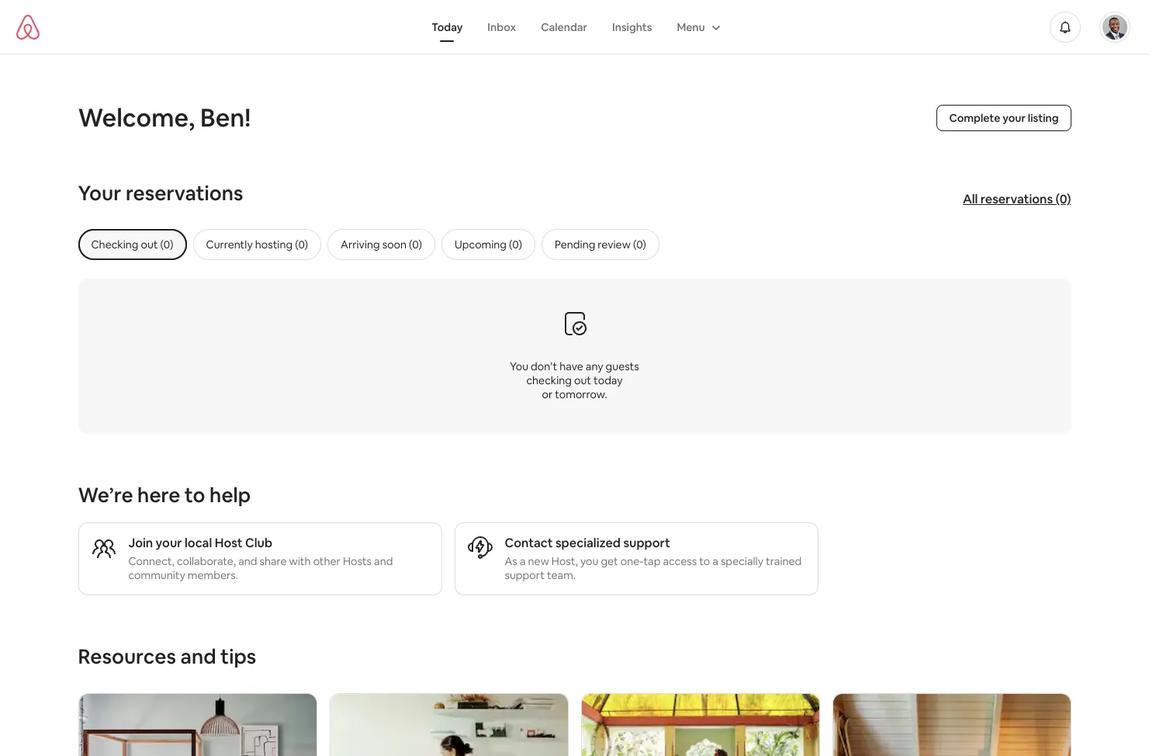 Task type: locate. For each thing, give the bounding box(es) containing it.
out
[[575, 373, 592, 387]]

share
[[260, 554, 287, 568]]

as
[[505, 554, 518, 568]]

your left listing
[[1003, 111, 1026, 125]]

(0) inside reservation filters group
[[509, 238, 522, 252]]

reservations
[[126, 180, 243, 207], [981, 191, 1053, 207]]

welcome,
[[78, 102, 195, 134]]

and left tips
[[180, 644, 216, 670]]

join
[[128, 535, 153, 551]]

reservations right all
[[981, 191, 1053, 207]]

0 horizontal spatial to
[[185, 482, 205, 508]]

you
[[510, 359, 529, 373]]

your up connect,
[[156, 535, 182, 551]]

checking
[[527, 373, 572, 387]]

menu
[[677, 20, 706, 34]]

a right as
[[520, 554, 526, 568]]

specially
[[721, 554, 764, 568]]

trained
[[766, 554, 802, 568]]

your for local
[[156, 535, 182, 551]]

your for listing
[[1003, 111, 1026, 125]]

0 horizontal spatial (0)
[[509, 238, 522, 252]]

reservations up out (0) at the top of the page
[[126, 180, 243, 207]]

hosting (0)
[[255, 238, 308, 252]]

0 horizontal spatial a
[[520, 554, 526, 568]]

arriving
[[341, 238, 380, 252]]

1 horizontal spatial to
[[700, 554, 711, 568]]

0 horizontal spatial your
[[156, 535, 182, 551]]

0 vertical spatial (0)
[[1056, 191, 1072, 207]]

today link
[[419, 12, 475, 42]]

currently hosting (0)
[[206, 238, 308, 252]]

2 horizontal spatial and
[[374, 554, 393, 568]]

0 horizontal spatial reservations
[[126, 180, 243, 207]]

community members.
[[128, 568, 238, 582]]

pending
[[555, 238, 596, 252]]

your reservations
[[78, 180, 243, 207]]

hosts
[[343, 554, 372, 568]]

(0)
[[1056, 191, 1072, 207], [509, 238, 522, 252]]

listing
[[1029, 111, 1059, 125]]

reservations for all
[[981, 191, 1053, 207]]

a left the specially
[[713, 554, 719, 568]]

pending review (0)
[[555, 238, 647, 252]]

1 horizontal spatial reservations
[[981, 191, 1053, 207]]

contact specialized support as a new host, you get one-tap access to a specially trained support team.
[[505, 535, 802, 582]]

tips
[[221, 644, 256, 670]]

calendar
[[541, 20, 588, 34]]

1 vertical spatial your
[[156, 535, 182, 551]]

your
[[1003, 111, 1026, 125], [156, 535, 182, 551]]

0 vertical spatial your
[[1003, 111, 1026, 125]]

1 horizontal spatial your
[[1003, 111, 1026, 125]]

host
[[215, 535, 243, 551]]

all reservations (0)
[[963, 191, 1072, 207]]

and right the hosts
[[374, 554, 393, 568]]

1 vertical spatial to
[[700, 554, 711, 568]]

upcoming
[[455, 238, 507, 252]]

collaborate,
[[177, 554, 236, 568]]

contact
[[505, 535, 553, 551]]

and
[[238, 554, 257, 568], [374, 554, 393, 568], [180, 644, 216, 670]]

1 horizontal spatial (0)
[[1056, 191, 1072, 207]]

join your local host club connect, collaborate, and share with other hosts and community members.
[[128, 535, 393, 582]]

to left help
[[185, 482, 205, 508]]

complete your listing
[[950, 111, 1059, 125]]

0 horizontal spatial and
[[180, 644, 216, 670]]

your
[[78, 180, 121, 207]]

arriving soon (0)
[[341, 238, 422, 252]]

all reservations (0) link
[[956, 184, 1079, 215]]

to
[[185, 482, 205, 508], [700, 554, 711, 568]]

support team.
[[505, 568, 576, 582]]

your inside join your local host club connect, collaborate, and share with other hosts and community members.
[[156, 535, 182, 551]]

to right access on the bottom right of page
[[700, 554, 711, 568]]

1 vertical spatial (0)
[[509, 238, 522, 252]]

other
[[313, 554, 341, 568]]

a
[[520, 554, 526, 568], [713, 554, 719, 568]]

you
[[581, 554, 599, 568]]

inbox link
[[475, 12, 529, 42]]

resources
[[78, 644, 176, 670]]

any
[[586, 359, 604, 373]]

2 a from the left
[[713, 554, 719, 568]]

host,
[[552, 554, 578, 568]]

currently
[[206, 238, 253, 252]]

all
[[963, 191, 978, 207]]

and down "club"
[[238, 554, 257, 568]]

insights
[[613, 20, 652, 34]]

thumbnail card image
[[79, 694, 316, 756], [79, 694, 316, 756], [330, 694, 568, 756], [330, 694, 568, 756], [582, 694, 819, 756], [582, 694, 819, 756], [833, 694, 1071, 756], [833, 694, 1071, 756]]

1 horizontal spatial a
[[713, 554, 719, 568]]

we're
[[78, 482, 133, 508]]



Task type: describe. For each thing, give the bounding box(es) containing it.
upcoming (0)
[[455, 238, 522, 252]]

inbox
[[488, 20, 516, 34]]

access
[[663, 554, 697, 568]]

0 vertical spatial to
[[185, 482, 205, 508]]

welcome, ben!
[[78, 102, 251, 134]]

club
[[245, 535, 273, 551]]

insights link
[[600, 12, 665, 42]]

connect,
[[128, 554, 175, 568]]

soon (0)
[[382, 238, 422, 252]]

support
[[624, 535, 671, 551]]

don't
[[531, 359, 558, 373]]

get
[[601, 554, 619, 568]]

complete your listing link
[[937, 105, 1072, 131]]

local
[[185, 535, 212, 551]]

help
[[210, 482, 251, 508]]

checking
[[91, 238, 139, 252]]

resources and tips
[[78, 644, 256, 670]]

checking out (0)
[[91, 238, 174, 252]]

new
[[528, 554, 549, 568]]

menu button
[[665, 12, 730, 42]]

here
[[137, 482, 180, 508]]

specialized
[[556, 535, 621, 551]]

ben!
[[200, 102, 251, 134]]

we're here to help
[[78, 482, 251, 508]]

have
[[560, 359, 584, 373]]

you don't have any guests checking out today or tomorrow.
[[510, 359, 640, 401]]

reservations for your
[[126, 180, 243, 207]]

calendar link
[[529, 12, 600, 42]]

with
[[289, 554, 311, 568]]

complete
[[950, 111, 1001, 125]]

to inside the contact specialized support as a new host, you get one-tap access to a specially trained support team.
[[700, 554, 711, 568]]

or tomorrow.
[[542, 387, 607, 401]]

today
[[594, 373, 623, 387]]

today
[[432, 20, 463, 34]]

reservation filters group
[[78, 229, 1103, 260]]

tap
[[644, 554, 661, 568]]

review (0)
[[598, 238, 647, 252]]

one-
[[621, 554, 644, 568]]

out (0)
[[141, 238, 174, 252]]

main navigation menu image
[[1103, 14, 1128, 39]]

1 horizontal spatial and
[[238, 554, 257, 568]]

1 a from the left
[[520, 554, 526, 568]]

guests
[[606, 359, 640, 373]]



Task type: vqa. For each thing, say whether or not it's contained in the screenshot.
OMG!
no



